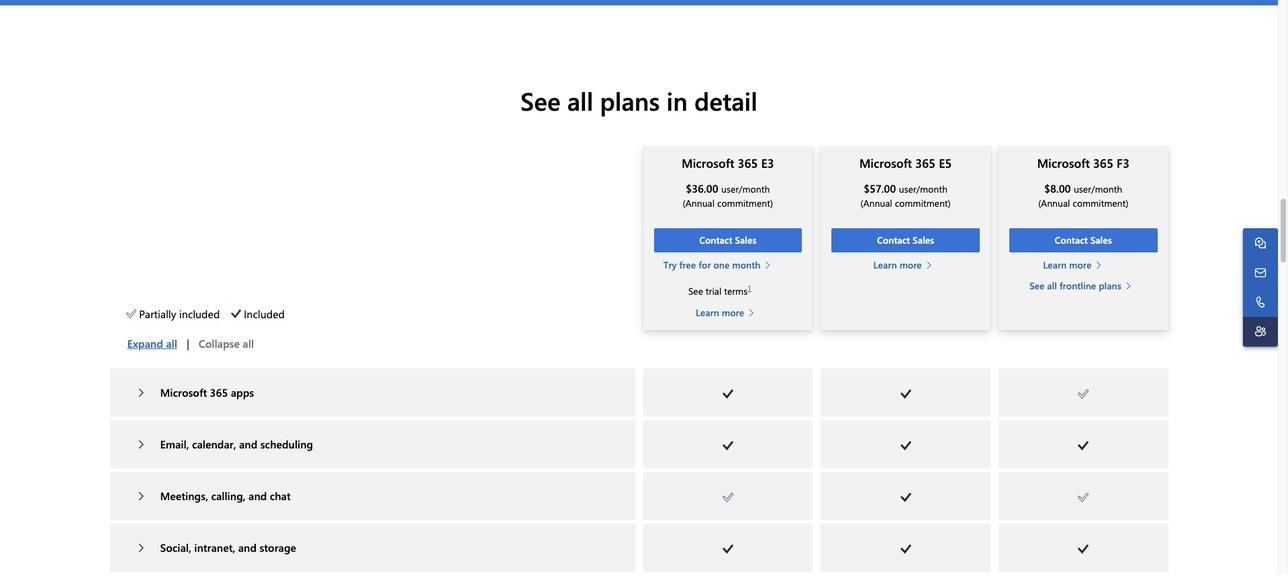 Task type: describe. For each thing, give the bounding box(es) containing it.
more for middle learn more link
[[900, 258, 922, 271]]

see all frontline plans link
[[1030, 279, 1138, 293]]

try
[[664, 258, 677, 271]]

email,
[[160, 437, 189, 451]]

contact sales for e5
[[877, 234, 935, 246]]

calendar,
[[192, 437, 236, 451]]

free
[[680, 258, 696, 271]]

collapse
[[199, 336, 240, 351]]

more for learn more link to the right
[[1070, 258, 1092, 271]]

(annual for microsoft 365 e3
[[683, 197, 715, 210]]

sales for e3
[[735, 234, 757, 246]]

microsoft for microsoft 365 e5
[[860, 155, 912, 171]]

commitment) for e3
[[718, 197, 773, 210]]

contact for microsoft 365 f3
[[1055, 234, 1088, 246]]

microsoft 365 e5
[[860, 155, 952, 171]]

contact sales link for e3
[[654, 228, 802, 252]]

month
[[733, 258, 761, 271]]

contact sales link for e5
[[832, 228, 980, 252]]

e3
[[762, 155, 774, 171]]

more for leftmost learn more link
[[722, 306, 745, 319]]

checkmark icons indicate a feature is included image
[[231, 309, 241, 319]]

contact for microsoft 365 e3
[[700, 234, 733, 246]]

0 horizontal spatial learn more link
[[696, 305, 760, 320]]

365 for e3
[[738, 155, 758, 171]]

scheduling
[[260, 437, 313, 451]]

user/month for e5
[[899, 183, 948, 195]]

terms
[[724, 285, 748, 297]]

calling,
[[211, 489, 246, 503]]

microsoft 365 apps
[[160, 385, 254, 400]]

frontline
[[1060, 279, 1097, 292]]

social, intranet, and storage
[[160, 541, 296, 555]]

contact for microsoft 365 e5
[[877, 234, 911, 246]]

partially
[[139, 307, 176, 321]]

learn more for learn more link to the right
[[1044, 258, 1092, 271]]

$36.00 user/month (annual commitment)
[[683, 181, 773, 210]]

365 for e5
[[916, 155, 936, 171]]

365 for f3
[[1094, 155, 1114, 171]]

partially included
[[139, 307, 220, 321]]

all for expand all
[[166, 336, 177, 351]]

365 for apps
[[210, 385, 228, 400]]

user/month for f3
[[1074, 183, 1123, 195]]

user/month for e3
[[722, 183, 770, 195]]

microsoft for microsoft 365 apps
[[160, 385, 207, 400]]

f3
[[1117, 155, 1130, 171]]

storage
[[260, 541, 296, 555]]

2 horizontal spatial learn more link
[[1044, 258, 1108, 272]]

partial checkmark icons indicate a feature is partially included image
[[126, 309, 136, 319]]

collapse all button
[[189, 330, 263, 357]]

see for see all frontline plans
[[1030, 279, 1045, 292]]

chat
[[270, 489, 291, 503]]

group containing expand all
[[118, 330, 263, 357]]

try free for one month link
[[664, 258, 777, 272]]

see trial terms
[[689, 285, 748, 297]]

see all plans in detail
[[521, 84, 758, 117]]

and for calling,
[[249, 489, 267, 503]]

trial
[[706, 285, 722, 297]]



Task type: vqa. For each thing, say whether or not it's contained in the screenshot.
Products dropdown button
no



Task type: locate. For each thing, give the bounding box(es) containing it.
1 horizontal spatial see
[[689, 285, 703, 297]]

0 horizontal spatial commitment)
[[718, 197, 773, 210]]

microsoft
[[682, 155, 735, 171], [860, 155, 912, 171], [1038, 155, 1090, 171], [160, 385, 207, 400]]

this feature is included image for microsoft 365 apps
[[723, 389, 734, 399]]

see
[[521, 84, 561, 117], [1030, 279, 1045, 292], [689, 285, 703, 297]]

1 user/month from the left
[[722, 183, 770, 195]]

1 horizontal spatial plans
[[1099, 279, 1122, 292]]

user/month down microsoft 365 e5
[[899, 183, 948, 195]]

one
[[714, 258, 730, 271]]

(annual for microsoft 365 e5
[[861, 197, 893, 210]]

0 horizontal spatial contact sales link
[[654, 228, 802, 252]]

microsoft for microsoft 365 f3
[[1038, 155, 1090, 171]]

1 contact sales from the left
[[700, 234, 757, 246]]

0 horizontal spatial sales
[[735, 234, 757, 246]]

2 horizontal spatial commitment)
[[1073, 197, 1129, 210]]

learn for middle learn more link
[[874, 258, 897, 271]]

collapse all
[[199, 336, 254, 351]]

3 commitment) from the left
[[1073, 197, 1129, 210]]

2 horizontal spatial learn
[[1044, 258, 1067, 271]]

2 (annual from the left
[[861, 197, 893, 210]]

2 contact sales from the left
[[877, 234, 935, 246]]

contact sales link for f3
[[1010, 228, 1158, 252]]

(annual
[[683, 197, 715, 210], [861, 197, 893, 210], [1039, 197, 1071, 210]]

1 vertical spatial plans
[[1099, 279, 1122, 292]]

try free for one month
[[664, 258, 761, 271]]

meetings,
[[160, 489, 208, 503]]

all for see all plans in detail
[[568, 84, 594, 117]]

0 horizontal spatial learn more
[[696, 306, 745, 319]]

user/month inside $8.00 user/month (annual commitment)
[[1074, 183, 1123, 195]]

(annual down $36.00
[[683, 197, 715, 210]]

microsoft up $36.00
[[682, 155, 735, 171]]

contact sales
[[700, 234, 757, 246], [877, 234, 935, 246], [1055, 234, 1112, 246]]

commitment)
[[718, 197, 773, 210], [895, 197, 951, 210], [1073, 197, 1129, 210]]

sales for e5
[[913, 234, 935, 246]]

sales for f3
[[1091, 234, 1112, 246]]

this feature is included image for email, calendar, and scheduling
[[723, 441, 734, 451]]

3 sales from the left
[[1091, 234, 1112, 246]]

2 horizontal spatial sales
[[1091, 234, 1112, 246]]

all for see all frontline plans
[[1048, 279, 1058, 292]]

contact up see all frontline plans
[[1055, 234, 1088, 246]]

see for see all plans in detail
[[521, 84, 561, 117]]

1 horizontal spatial user/month
[[899, 183, 948, 195]]

(annual inside $57.00 user/month (annual commitment)
[[861, 197, 893, 210]]

commitment) down microsoft 365 e5
[[895, 197, 951, 210]]

3 (annual from the left
[[1039, 197, 1071, 210]]

0 horizontal spatial see
[[521, 84, 561, 117]]

$57.00 user/month (annual commitment)
[[861, 181, 951, 210]]

1 horizontal spatial learn more
[[874, 258, 922, 271]]

and for calendar,
[[239, 437, 258, 451]]

0 horizontal spatial contact
[[700, 234, 733, 246]]

and for intranet,
[[238, 541, 257, 555]]

learn for leftmost learn more link
[[696, 306, 720, 319]]

1 sales from the left
[[735, 234, 757, 246]]

more
[[900, 258, 922, 271], [1070, 258, 1092, 271], [722, 306, 745, 319]]

learn more for leftmost learn more link
[[696, 306, 745, 319]]

1 (annual from the left
[[683, 197, 715, 210]]

sales up month
[[735, 234, 757, 246]]

2 contact from the left
[[877, 234, 911, 246]]

(annual down $8.00
[[1039, 197, 1071, 210]]

commitment) for f3
[[1073, 197, 1129, 210]]

see for see trial terms
[[689, 285, 703, 297]]

(annual down $57.00
[[861, 197, 893, 210]]

0 horizontal spatial user/month
[[722, 183, 770, 195]]

this feature is included image
[[1078, 389, 1089, 399], [723, 389, 734, 399], [723, 441, 734, 451], [723, 545, 734, 554], [901, 545, 911, 554]]

all for collapse all
[[243, 336, 254, 351]]

2 horizontal spatial (annual
[[1039, 197, 1071, 210]]

included
[[179, 307, 220, 321]]

0 horizontal spatial plans
[[600, 84, 660, 117]]

2 horizontal spatial user/month
[[1074, 183, 1123, 195]]

(annual inside $8.00 user/month (annual commitment)
[[1039, 197, 1071, 210]]

and
[[239, 437, 258, 451], [249, 489, 267, 503], [238, 541, 257, 555]]

0 horizontal spatial learn
[[696, 306, 720, 319]]

1 contact from the left
[[700, 234, 733, 246]]

3 contact sales from the left
[[1055, 234, 1112, 246]]

e5
[[939, 155, 952, 171]]

all inside button
[[243, 336, 254, 351]]

1 horizontal spatial learn more link
[[874, 258, 938, 272]]

2 horizontal spatial more
[[1070, 258, 1092, 271]]

microsoft up $8.00
[[1038, 155, 1090, 171]]

microsoft for microsoft 365 e3
[[682, 155, 735, 171]]

2 horizontal spatial contact
[[1055, 234, 1088, 246]]

contact down $57.00 user/month (annual commitment)
[[877, 234, 911, 246]]

1 horizontal spatial contact sales link
[[832, 228, 980, 252]]

$8.00 user/month (annual commitment)
[[1039, 181, 1129, 210]]

|
[[187, 336, 189, 351]]

365 left f3
[[1094, 155, 1114, 171]]

email, calendar, and scheduling
[[160, 437, 316, 451]]

contact sales down $8.00 user/month (annual commitment)
[[1055, 234, 1112, 246]]

all inside button
[[166, 336, 177, 351]]

2 sales from the left
[[913, 234, 935, 246]]

2 horizontal spatial contact sales link
[[1010, 228, 1158, 252]]

2 horizontal spatial see
[[1030, 279, 1045, 292]]

2 horizontal spatial learn more
[[1044, 258, 1092, 271]]

365 left e5
[[916, 155, 936, 171]]

(annual for microsoft 365 f3
[[1039, 197, 1071, 210]]

user/month down 'microsoft 365 e3'
[[722, 183, 770, 195]]

sales down $57.00 user/month (annual commitment)
[[913, 234, 935, 246]]

contact sales for e3
[[700, 234, 757, 246]]

1 horizontal spatial contact
[[877, 234, 911, 246]]

commitment) inside the $36.00 user/month (annual commitment)
[[718, 197, 773, 210]]

0 horizontal spatial contact sales
[[700, 234, 757, 246]]

sales down $8.00 user/month (annual commitment)
[[1091, 234, 1112, 246]]

1 horizontal spatial contact sales
[[877, 234, 935, 246]]

learn more
[[874, 258, 922, 271], [1044, 258, 1092, 271], [696, 306, 745, 319]]

commitment) for e5
[[895, 197, 951, 210]]

sales
[[735, 234, 757, 246], [913, 234, 935, 246], [1091, 234, 1112, 246]]

contact sales for f3
[[1055, 234, 1112, 246]]

1 horizontal spatial more
[[900, 258, 922, 271]]

microsoft 365 f3
[[1038, 155, 1130, 171]]

learn
[[874, 258, 897, 271], [1044, 258, 1067, 271], [696, 306, 720, 319]]

group
[[118, 330, 263, 357]]

and right "calendar,"
[[239, 437, 258, 451]]

0 horizontal spatial more
[[722, 306, 745, 319]]

commitment) inside $57.00 user/month (annual commitment)
[[895, 197, 951, 210]]

expand
[[127, 336, 163, 351]]

social,
[[160, 541, 191, 555]]

user/month inside $57.00 user/month (annual commitment)
[[899, 183, 948, 195]]

0 vertical spatial plans
[[600, 84, 660, 117]]

1 horizontal spatial (annual
[[861, 197, 893, 210]]

contact sales link down $8.00 user/month (annual commitment)
[[1010, 228, 1158, 252]]

contact sales down $57.00 user/month (annual commitment)
[[877, 234, 935, 246]]

0 vertical spatial and
[[239, 437, 258, 451]]

in
[[667, 84, 688, 117]]

$8.00
[[1045, 181, 1071, 195]]

user/month inside the $36.00 user/month (annual commitment)
[[722, 183, 770, 195]]

0 horizontal spatial (annual
[[683, 197, 715, 210]]

meetings, calling, and chat
[[160, 489, 291, 503]]

365 left apps
[[210, 385, 228, 400]]

commitment) inside $8.00 user/month (annual commitment)
[[1073, 197, 1129, 210]]

contact sales link
[[654, 228, 802, 252], [832, 228, 980, 252], [1010, 228, 1158, 252]]

365 left "e3" in the right top of the page
[[738, 155, 758, 171]]

contact up try free for one month
[[700, 234, 733, 246]]

commitment) down 'microsoft 365 e3'
[[718, 197, 773, 210]]

expand all
[[127, 336, 177, 351]]

2 user/month from the left
[[899, 183, 948, 195]]

included
[[244, 307, 285, 321]]

plans left in
[[600, 84, 660, 117]]

2 vertical spatial and
[[238, 541, 257, 555]]

1 vertical spatial and
[[249, 489, 267, 503]]

3 contact sales link from the left
[[1010, 228, 1158, 252]]

microsoft down "|"
[[160, 385, 207, 400]]

contact
[[700, 234, 733, 246], [877, 234, 911, 246], [1055, 234, 1088, 246]]

expand all button
[[118, 330, 187, 357]]

detail
[[695, 84, 758, 117]]

intranet,
[[194, 541, 235, 555]]

$36.00
[[686, 181, 719, 195]]

this feature is included image for social, intranet, and storage
[[723, 545, 734, 554]]

see all frontline plans
[[1030, 279, 1122, 292]]

learn for learn more link to the right
[[1044, 258, 1067, 271]]

2 commitment) from the left
[[895, 197, 951, 210]]

user/month
[[722, 183, 770, 195], [899, 183, 948, 195], [1074, 183, 1123, 195]]

contact sales up one
[[700, 234, 757, 246]]

plans inside the see all frontline plans link
[[1099, 279, 1122, 292]]

microsoft 365 e3
[[682, 155, 774, 171]]

$57.00
[[864, 181, 896, 195]]

user/month down microsoft 365 f3
[[1074, 183, 1123, 195]]

plans right frontline
[[1099, 279, 1122, 292]]

(annual inside the $36.00 user/month (annual commitment)
[[683, 197, 715, 210]]

contact sales link down $57.00 user/month (annual commitment)
[[832, 228, 980, 252]]

1 horizontal spatial commitment)
[[895, 197, 951, 210]]

and left chat
[[249, 489, 267, 503]]

1 horizontal spatial sales
[[913, 234, 935, 246]]

3 contact from the left
[[1055, 234, 1088, 246]]

2 horizontal spatial contact sales
[[1055, 234, 1112, 246]]

3 user/month from the left
[[1074, 183, 1123, 195]]

commitment) down microsoft 365 f3
[[1073, 197, 1129, 210]]

1 horizontal spatial learn
[[874, 258, 897, 271]]

apps
[[231, 385, 254, 400]]

for
[[699, 258, 711, 271]]

microsoft up $57.00
[[860, 155, 912, 171]]

contact sales link up one
[[654, 228, 802, 252]]

plans
[[600, 84, 660, 117], [1099, 279, 1122, 292]]

and left storage
[[238, 541, 257, 555]]

1 commitment) from the left
[[718, 197, 773, 210]]

1 contact sales link from the left
[[654, 228, 802, 252]]

learn more link
[[874, 258, 938, 272], [1044, 258, 1108, 272], [696, 305, 760, 320]]

learn more for middle learn more link
[[874, 258, 922, 271]]

2 contact sales link from the left
[[832, 228, 980, 252]]

365
[[738, 155, 758, 171], [916, 155, 936, 171], [1094, 155, 1114, 171], [210, 385, 228, 400]]

all
[[568, 84, 594, 117], [1048, 279, 1058, 292], [166, 336, 177, 351], [243, 336, 254, 351]]

this feature is included image
[[901, 389, 911, 399], [901, 441, 911, 451], [1078, 441, 1089, 451], [723, 493, 734, 502], [1078, 493, 1089, 502], [901, 493, 911, 502], [1078, 545, 1089, 554]]



